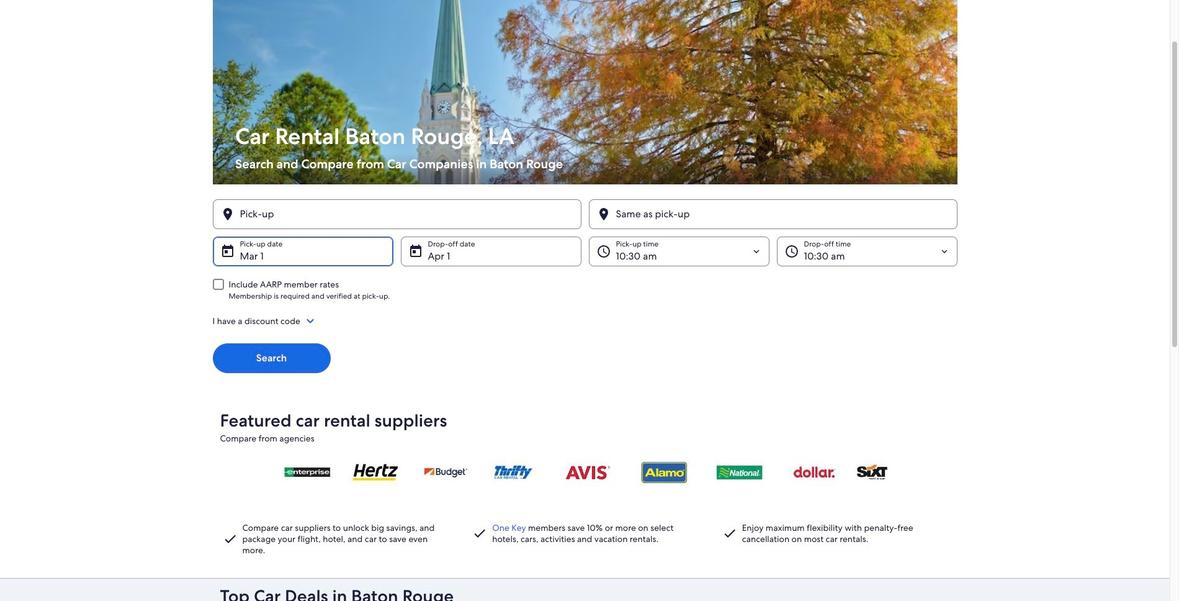 Task type: describe. For each thing, give the bounding box(es) containing it.
breadcrumbs region
[[0, 0, 1170, 578]]

car suppliers logo image
[[220, 449, 950, 495]]



Task type: vqa. For each thing, say whether or not it's contained in the screenshot.
'View From Property' Image
no



